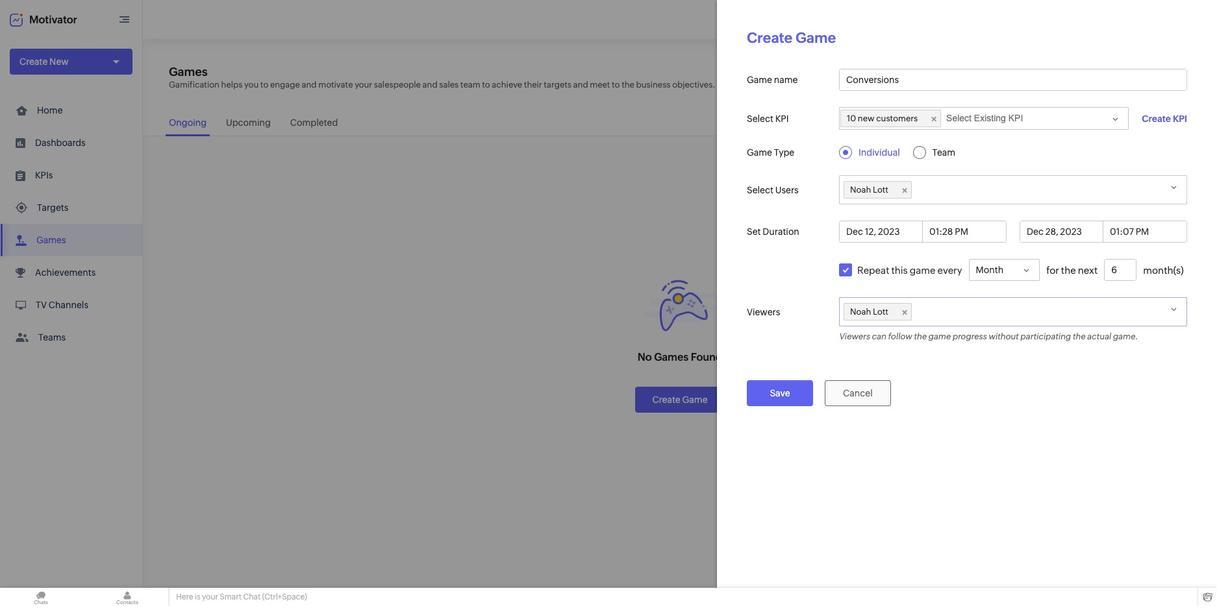 Task type: locate. For each thing, give the bounding box(es) containing it.
2 noah from the top
[[850, 307, 871, 317]]

1 vertical spatial viewers
[[839, 332, 870, 342]]

home
[[37, 105, 63, 116]]

create new
[[19, 57, 69, 67]]

1 vertical spatial noah lott field
[[839, 298, 1187, 327]]

tab list
[[143, 111, 1217, 136]]

game down found
[[682, 395, 708, 405]]

game left progress
[[928, 332, 951, 342]]

noah lott up can
[[850, 307, 889, 317]]

your right motivate
[[355, 80, 372, 90]]

select for select kpi
[[747, 113, 774, 124]]

1 horizontal spatial viewers
[[839, 332, 870, 342]]

0 horizontal spatial games
[[36, 235, 66, 246]]

new
[[49, 57, 69, 67]]

achievements
[[35, 268, 96, 278]]

0 horizontal spatial your
[[202, 593, 218, 602]]

games up 'gamification'
[[169, 65, 208, 79]]

create game up 'name'
[[747, 30, 836, 46]]

noah lott field for select users
[[839, 175, 1187, 205]]

actual
[[1087, 332, 1111, 342]]

2 select from the top
[[747, 185, 774, 195]]

(ctrl+space)
[[262, 593, 307, 602]]

2 lott from the top
[[873, 307, 889, 317]]

noah lott
[[850, 185, 889, 195], [850, 307, 889, 317]]

your inside games gamification helps you to engage and motivate your salespeople and sales team to achieve their targets and meet to the business objectives.
[[355, 80, 372, 90]]

select kpi
[[747, 113, 789, 124]]

progress
[[953, 332, 987, 342]]

your right is
[[202, 593, 218, 602]]

cancel
[[843, 388, 873, 399]]

noah lott down the individual
[[850, 185, 889, 195]]

None text field
[[923, 222, 1006, 242]]

list
[[0, 94, 142, 354]]

create kpi
[[1142, 113, 1187, 124]]

chats image
[[0, 589, 82, 607]]

select left users
[[747, 185, 774, 195]]

viewers can follow the game progress without participating the actual game.
[[839, 332, 1138, 342]]

1 kpi from the left
[[775, 113, 789, 124]]

lott up can
[[873, 307, 889, 317]]

0 vertical spatial noah lott field
[[839, 175, 1187, 205]]

Noah Lott field
[[839, 175, 1187, 205], [839, 298, 1187, 327]]

games inside list
[[36, 235, 66, 246]]

the
[[622, 80, 635, 90], [1061, 265, 1076, 276], [914, 332, 927, 342], [1073, 332, 1086, 342]]

select
[[747, 113, 774, 124], [747, 185, 774, 195]]

game left 'name'
[[747, 75, 772, 85]]

can
[[872, 332, 886, 342]]

completed tab
[[287, 111, 341, 136]]

0 horizontal spatial and
[[302, 80, 317, 90]]

noah lott field up without
[[839, 298, 1187, 327]]

the left business
[[622, 80, 635, 90]]

and right engage
[[302, 80, 317, 90]]

set start date text field
[[840, 222, 923, 242]]

game inside button
[[682, 395, 708, 405]]

the inside games gamification helps you to engage and motivate your salespeople and sales team to achieve their targets and meet to the business objectives.
[[622, 80, 635, 90]]

game type
[[747, 147, 795, 158]]

users
[[775, 185, 799, 195]]

tv channels
[[36, 300, 88, 311]]

you
[[244, 80, 259, 90]]

lott down the individual
[[873, 185, 889, 195]]

helps
[[221, 80, 243, 90]]

to
[[260, 80, 268, 90], [482, 80, 490, 90], [612, 80, 620, 90]]

0 vertical spatial create game
[[747, 30, 836, 46]]

dashboards
[[35, 138, 86, 148]]

1 horizontal spatial to
[[482, 80, 490, 90]]

0 horizontal spatial to
[[260, 80, 268, 90]]

here is your smart chat (ctrl+space)
[[176, 593, 307, 602]]

game left "type"
[[747, 147, 772, 158]]

0 vertical spatial noah lott
[[850, 185, 889, 195]]

to right team
[[482, 80, 490, 90]]

0 horizontal spatial create game
[[652, 395, 708, 405]]

noah for viewers
[[850, 307, 871, 317]]

month (s)
[[1143, 265, 1184, 276]]

to right meet
[[612, 80, 620, 90]]

1 vertical spatial your
[[202, 593, 218, 602]]

participating
[[1021, 332, 1071, 342]]

1 horizontal spatial kpi
[[1173, 113, 1187, 124]]

2 horizontal spatial games
[[654, 351, 689, 363]]

meet
[[590, 80, 610, 90]]

1 lott from the top
[[873, 185, 889, 195]]

business
[[636, 80, 671, 90]]

salespeople
[[374, 80, 421, 90]]

(s)
[[1173, 265, 1184, 276]]

targets
[[37, 203, 68, 213]]

1 noah lott from the top
[[850, 185, 889, 195]]

kpi for select kpi
[[775, 113, 789, 124]]

0 vertical spatial lott
[[873, 185, 889, 195]]

1 vertical spatial select
[[747, 185, 774, 195]]

smart
[[220, 593, 242, 602]]

your
[[355, 80, 372, 90], [202, 593, 218, 602]]

noah lott field up set end date text field
[[839, 175, 1187, 205]]

cancel button
[[825, 381, 891, 407]]

0 vertical spatial games
[[169, 65, 208, 79]]

game right this on the right of the page
[[910, 265, 936, 276]]

games inside games gamification helps you to engage and motivate your salespeople and sales team to achieve their targets and meet to the business objectives.
[[169, 65, 208, 79]]

and
[[302, 80, 317, 90], [423, 80, 438, 90], [573, 80, 588, 90]]

noah
[[850, 185, 871, 195], [850, 307, 871, 317]]

0 vertical spatial viewers
[[747, 307, 780, 317]]

repeat this game every
[[857, 265, 962, 276]]

create game down no games found
[[652, 395, 708, 405]]

list containing home
[[0, 94, 142, 354]]

lott
[[873, 185, 889, 195], [873, 307, 889, 317]]

the right "for" at the right of page
[[1061, 265, 1076, 276]]

repeat
[[857, 265, 890, 276]]

create
[[747, 30, 793, 46], [19, 57, 48, 67], [1142, 113, 1171, 124], [652, 395, 681, 405]]

month
[[1143, 265, 1173, 276]]

save
[[770, 388, 790, 399]]

achieve
[[492, 80, 522, 90]]

1 noah from the top
[[850, 185, 871, 195]]

noah down the individual
[[850, 185, 871, 195]]

2 noah lott from the top
[[850, 307, 889, 317]]

2 noah lott field from the top
[[839, 298, 1187, 327]]

1 noah lott field from the top
[[839, 175, 1187, 205]]

tab list containing ongoing
[[143, 111, 1217, 136]]

and left meet
[[573, 80, 588, 90]]

2 horizontal spatial and
[[573, 80, 588, 90]]

new
[[858, 114, 875, 123]]

2 vertical spatial games
[[654, 351, 689, 363]]

and left sales
[[423, 80, 438, 90]]

kpi
[[775, 113, 789, 124], [1173, 113, 1187, 124]]

3 to from the left
[[612, 80, 620, 90]]

to right the you
[[260, 80, 268, 90]]

noah down repeat
[[850, 307, 871, 317]]

1 vertical spatial create game
[[652, 395, 708, 405]]

1 vertical spatial noah
[[850, 307, 871, 317]]

game
[[796, 30, 836, 46], [747, 75, 772, 85], [747, 147, 772, 158], [682, 395, 708, 405]]

game
[[910, 265, 936, 276], [928, 332, 951, 342]]

0 vertical spatial noah
[[850, 185, 871, 195]]

games down 'targets' on the top
[[36, 235, 66, 246]]

month
[[976, 265, 1004, 275]]

1 horizontal spatial and
[[423, 80, 438, 90]]

the left actual
[[1073, 332, 1086, 342]]

1 horizontal spatial your
[[355, 80, 372, 90]]

1 vertical spatial game
[[928, 332, 951, 342]]

0 vertical spatial select
[[747, 113, 774, 124]]

ongoing tab
[[166, 111, 210, 136]]

1 select from the top
[[747, 113, 774, 124]]

None text field
[[840, 70, 1187, 90], [1104, 222, 1187, 242], [1105, 260, 1136, 281], [840, 70, 1187, 90], [1104, 222, 1187, 242], [1105, 260, 1136, 281]]

1 vertical spatial games
[[36, 235, 66, 246]]

1 horizontal spatial games
[[169, 65, 208, 79]]

set duration
[[747, 227, 800, 237]]

lott for viewers
[[873, 307, 889, 317]]

user image
[[1177, 9, 1198, 30]]

0 horizontal spatial viewers
[[747, 307, 780, 317]]

1 vertical spatial noah lott
[[850, 307, 889, 317]]

0 vertical spatial your
[[355, 80, 372, 90]]

name
[[774, 75, 798, 85]]

create game
[[747, 30, 836, 46], [652, 395, 708, 405]]

0 horizontal spatial kpi
[[775, 113, 789, 124]]

1 vertical spatial lott
[[873, 307, 889, 317]]

2 kpi from the left
[[1173, 113, 1187, 124]]

2 horizontal spatial to
[[612, 80, 620, 90]]

game up 'name'
[[796, 30, 836, 46]]

games gamification helps you to engage and motivate your salespeople and sales team to achieve their targets and meet to the business objectives.
[[169, 65, 716, 90]]

this
[[892, 265, 908, 276]]

games
[[169, 65, 208, 79], [36, 235, 66, 246], [654, 351, 689, 363]]

select up game type
[[747, 113, 774, 124]]

viewers
[[747, 307, 780, 317], [839, 332, 870, 342]]

the right follow
[[914, 332, 927, 342]]

games right no
[[654, 351, 689, 363]]



Task type: vqa. For each thing, say whether or not it's contained in the screenshot.
No Games Found
yes



Task type: describe. For each thing, give the bounding box(es) containing it.
3 and from the left
[[573, 80, 588, 90]]

1 and from the left
[[302, 80, 317, 90]]

ongoing
[[169, 118, 207, 128]]

create inside button
[[652, 395, 681, 405]]

2 to from the left
[[482, 80, 490, 90]]

noah lott field for viewers
[[839, 298, 1187, 327]]

0 vertical spatial game
[[910, 265, 936, 276]]

noah for select users
[[850, 185, 871, 195]]

upcoming
[[226, 118, 271, 128]]

2 and from the left
[[423, 80, 438, 90]]

without
[[989, 332, 1019, 342]]

10 new customers
[[847, 114, 918, 123]]

targets
[[544, 80, 572, 90]]

save button
[[747, 381, 813, 407]]

Month field
[[969, 259, 1040, 281]]

follow
[[888, 332, 912, 342]]

game name
[[747, 75, 798, 85]]

for the next
[[1047, 265, 1098, 276]]

lott for select users
[[873, 185, 889, 195]]

engage
[[270, 80, 300, 90]]

duration
[[763, 227, 800, 237]]

upcoming tab
[[223, 111, 274, 136]]

game.
[[1113, 332, 1138, 342]]

create game button
[[636, 387, 725, 413]]

kpi for create kpi
[[1173, 113, 1187, 124]]

chat
[[243, 593, 261, 602]]

select for select users
[[747, 185, 774, 195]]

Select Existing KPI text field
[[946, 113, 1039, 123]]

type
[[774, 147, 795, 158]]

1 to from the left
[[260, 80, 268, 90]]

completed
[[290, 118, 338, 128]]

select users
[[747, 185, 799, 195]]

viewers for viewers can follow the game progress without participating the actual game.
[[839, 332, 870, 342]]

sales
[[439, 80, 459, 90]]

viewers for viewers
[[747, 307, 780, 317]]

set
[[747, 227, 761, 237]]

objectives.
[[672, 80, 716, 90]]

contacts image
[[86, 589, 168, 607]]

individual
[[859, 147, 900, 158]]

channels
[[49, 300, 88, 311]]

every
[[938, 265, 962, 276]]

set end date text field
[[1021, 222, 1104, 242]]

games for games
[[36, 235, 66, 246]]

kpis
[[35, 170, 53, 181]]

team
[[460, 80, 480, 90]]

1 horizontal spatial create game
[[747, 30, 836, 46]]

10 new customers field
[[839, 107, 1129, 130]]

10
[[847, 114, 856, 123]]

is
[[195, 593, 200, 602]]

no games found
[[638, 351, 722, 363]]

create game inside button
[[652, 395, 708, 405]]

for
[[1047, 265, 1059, 276]]

here
[[176, 593, 193, 602]]

noah lott for viewers
[[850, 307, 889, 317]]

no
[[638, 351, 652, 363]]

customers
[[876, 114, 918, 123]]

team
[[933, 147, 956, 158]]

their
[[524, 80, 542, 90]]

found
[[691, 351, 722, 363]]

teams
[[38, 333, 66, 343]]

motivator
[[29, 13, 77, 26]]

gamification
[[169, 80, 220, 90]]

games for games gamification helps you to engage and motivate your salespeople and sales team to achieve their targets and meet to the business objectives.
[[169, 65, 208, 79]]

motivate
[[318, 80, 353, 90]]

noah lott for select users
[[850, 185, 889, 195]]

next
[[1078, 265, 1098, 276]]

tv
[[36, 300, 47, 311]]



